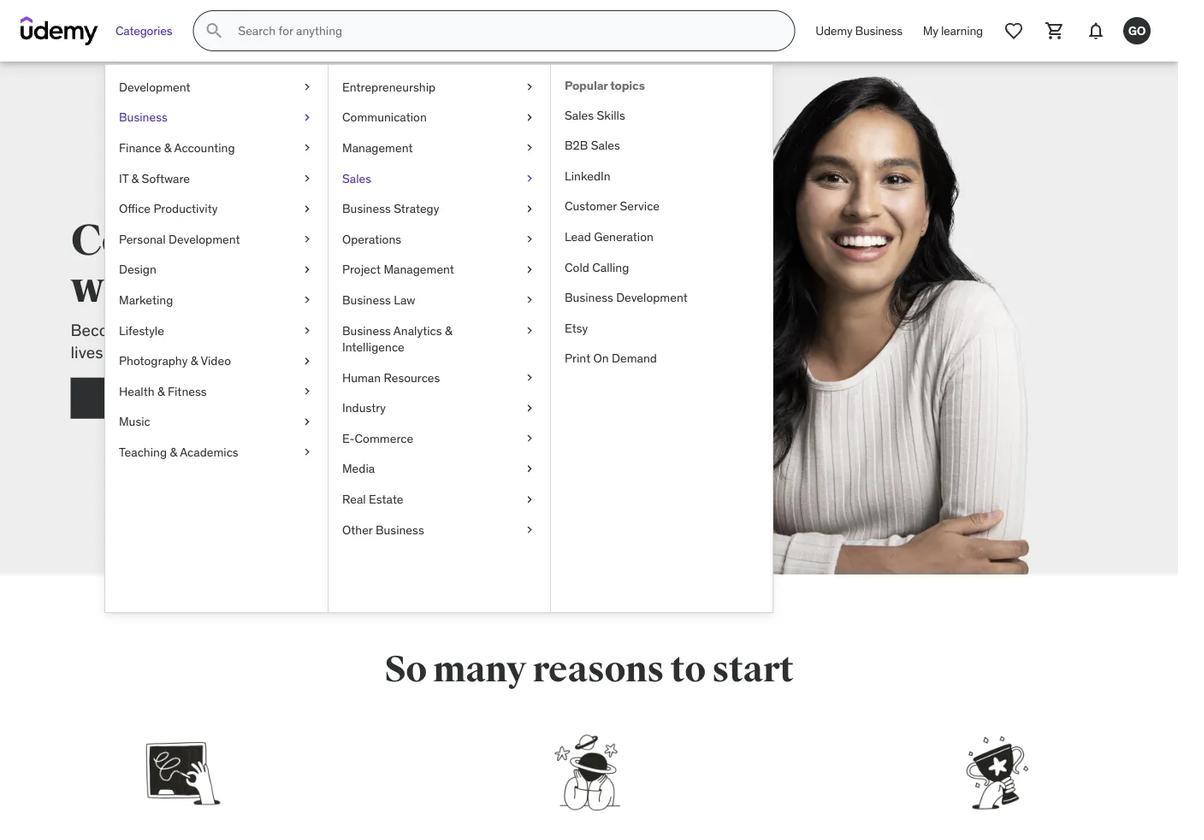 Task type: locate. For each thing, give the bounding box(es) containing it.
business down project
[[342, 292, 391, 308]]

business inside other business link
[[376, 522, 424, 538]]

come
[[71, 214, 188, 268]]

etsy link
[[551, 313, 773, 344]]

skills
[[597, 107, 625, 123]]

photography & video link
[[105, 346, 328, 376]]

other business
[[342, 522, 424, 538]]

office productivity
[[119, 201, 218, 216]]

xsmall image inside health & fitness link
[[300, 383, 314, 400]]

software
[[142, 171, 190, 186]]

xsmall image inside other business link
[[523, 522, 537, 539]]

0 vertical spatial development
[[119, 79, 190, 95]]

xsmall image inside project management link
[[523, 261, 537, 278]]

including
[[125, 342, 191, 363]]

xsmall image inside lifestyle link
[[300, 322, 314, 339]]

xsmall image for music
[[300, 414, 314, 431]]

xsmall image inside business strategy link
[[523, 201, 537, 217]]

xsmall image
[[523, 79, 537, 95], [300, 109, 314, 126], [523, 109, 537, 126], [300, 140, 314, 156], [523, 140, 537, 156], [300, 170, 314, 187], [300, 261, 314, 278], [523, 261, 537, 278], [523, 370, 537, 386], [300, 383, 314, 400], [300, 414, 314, 431], [300, 444, 314, 461], [523, 491, 537, 508], [523, 522, 537, 539]]

popular topics
[[565, 78, 645, 93]]

so
[[385, 648, 427, 692]]

xsmall image for operations
[[523, 231, 537, 248]]

business up intelligence
[[342, 323, 391, 338]]

business right udemy
[[855, 23, 903, 38]]

teaching & academics
[[119, 445, 238, 460]]

development down office productivity link
[[169, 231, 240, 247]]

1 vertical spatial management
[[384, 262, 454, 277]]

business inside business strategy link
[[342, 201, 391, 216]]

personal development link
[[105, 224, 328, 255]]

management up law
[[384, 262, 454, 277]]

xsmall image for management
[[523, 140, 537, 156]]

sales down 'popular'
[[565, 107, 594, 123]]

xsmall image for marketing
[[300, 292, 314, 309]]

sales link
[[329, 163, 550, 194]]

xsmall image inside the teaching & academics link
[[300, 444, 314, 461]]

business up operations on the left top of page
[[342, 201, 391, 216]]

service
[[620, 199, 660, 214]]

customer service
[[565, 199, 660, 214]]

xsmall image for industry
[[523, 400, 537, 417]]

xsmall image inside real estate link
[[523, 491, 537, 508]]

& inside "finance & accounting" 'link'
[[164, 140, 172, 155]]

udemy
[[816, 23, 853, 38]]

xsmall image inside it & software link
[[300, 170, 314, 187]]

xsmall image inside photography & video link
[[300, 353, 314, 370]]

& inside photography & video link
[[191, 353, 198, 369]]

instructor
[[156, 320, 227, 340]]

marketing
[[119, 292, 173, 308]]

sales
[[565, 107, 594, 123], [591, 138, 620, 153], [342, 171, 371, 186]]

so many reasons to start
[[385, 648, 794, 692]]

xsmall image inside "finance & accounting" 'link'
[[300, 140, 314, 156]]

0 vertical spatial sales
[[565, 107, 594, 123]]

teach
[[196, 214, 307, 268]]

business development link
[[551, 283, 773, 313]]

xsmall image inside entrepreneurship link
[[523, 79, 537, 95]]

personal development
[[119, 231, 240, 247]]

xsmall image inside e-commerce link
[[523, 431, 537, 447]]

health & fitness link
[[105, 376, 328, 407]]

business inside the udemy business link
[[855, 23, 903, 38]]

&
[[164, 140, 172, 155], [131, 171, 139, 186], [445, 323, 452, 338], [191, 353, 198, 369], [157, 384, 165, 399], [170, 445, 177, 460]]

xsmall image for e-commerce
[[523, 431, 537, 447]]

notifications image
[[1086, 21, 1106, 41]]

business inside business development link
[[565, 290, 613, 305]]

real
[[342, 492, 366, 507]]

& inside it & software link
[[131, 171, 139, 186]]

xsmall image inside design link
[[300, 261, 314, 278]]

business law link
[[329, 285, 550, 316]]

cold
[[565, 260, 589, 275]]

xsmall image inside development link
[[300, 79, 314, 95]]

xsmall image for real estate
[[523, 491, 537, 508]]

to
[[671, 648, 706, 692]]

communication link
[[329, 102, 550, 133]]

project management
[[342, 262, 454, 277]]

generation
[[594, 229, 654, 244]]

linkedin
[[565, 168, 611, 184]]

lifestyle
[[119, 323, 164, 338]]

accounting
[[174, 140, 235, 155]]

real estate
[[342, 492, 403, 507]]

project
[[342, 262, 381, 277]]

business down cold calling in the top of the page
[[565, 290, 613, 305]]

development down categories dropdown button
[[119, 79, 190, 95]]

business for business
[[119, 110, 168, 125]]

entrepreneurship link
[[329, 72, 550, 102]]

business inside business analytics & intelligence
[[342, 323, 391, 338]]

xsmall image inside sales link
[[523, 170, 537, 187]]

& right finance
[[164, 140, 172, 155]]

& right analytics
[[445, 323, 452, 338]]

business inside business law link
[[342, 292, 391, 308]]

development for business
[[616, 290, 688, 305]]

management down communication
[[342, 140, 413, 155]]

sales for sales skills
[[565, 107, 594, 123]]

xsmall image inside office productivity link
[[300, 201, 314, 217]]

shopping cart with 0 items image
[[1045, 21, 1065, 41]]

xsmall image inside the operations link
[[523, 231, 537, 248]]

xsmall image inside communication link
[[523, 109, 537, 126]]

human
[[342, 370, 381, 385]]

xsmall image inside business law link
[[523, 292, 537, 309]]

personal
[[119, 231, 166, 247]]

xsmall image inside human resources link
[[523, 370, 537, 386]]

business analytics & intelligence
[[342, 323, 452, 355]]

xsmall image inside music link
[[300, 414, 314, 431]]

1 vertical spatial development
[[169, 231, 240, 247]]

development
[[119, 79, 190, 95], [169, 231, 240, 247], [616, 290, 688, 305]]

xsmall image
[[300, 79, 314, 95], [523, 170, 537, 187], [300, 201, 314, 217], [523, 201, 537, 217], [300, 231, 314, 248], [523, 231, 537, 248], [300, 292, 314, 309], [523, 292, 537, 309], [300, 322, 314, 339], [523, 322, 537, 339], [300, 353, 314, 370], [523, 400, 537, 417], [523, 431, 537, 447], [523, 461, 537, 478]]

& inside the teaching & academics link
[[170, 445, 177, 460]]

strategy
[[394, 201, 439, 216]]

video
[[201, 353, 231, 369]]

xsmall image inside personal development link
[[300, 231, 314, 248]]

popular
[[565, 78, 608, 93]]

xsmall image inside business link
[[300, 109, 314, 126]]

business law
[[342, 292, 415, 308]]

sales up the business strategy
[[342, 171, 371, 186]]

development down cold calling link
[[616, 290, 688, 305]]

& right teaching
[[170, 445, 177, 460]]

2 vertical spatial sales
[[342, 171, 371, 186]]

customer
[[565, 199, 617, 214]]

xsmall image for entrepreneurship
[[523, 79, 537, 95]]

lives
[[71, 342, 103, 363]]

estate
[[369, 492, 403, 507]]

topics
[[610, 78, 645, 93]]

started
[[197, 390, 243, 407]]

customer service link
[[551, 191, 773, 222]]

business up finance
[[119, 110, 168, 125]]

& for software
[[131, 171, 139, 186]]

us
[[169, 261, 215, 315]]

& inside health & fitness link
[[157, 384, 165, 399]]

xsmall image inside management link
[[523, 140, 537, 156]]

& right the it
[[131, 171, 139, 186]]

development for personal
[[169, 231, 240, 247]]

sales right b2b
[[591, 138, 620, 153]]

xsmall image for office productivity
[[300, 201, 314, 217]]

xsmall image inside business analytics & intelligence link
[[523, 322, 537, 339]]

1 vertical spatial sales
[[591, 138, 620, 153]]

business analytics & intelligence link
[[329, 316, 550, 363]]

change
[[262, 320, 315, 340]]

& left video
[[191, 353, 198, 369]]

& left get
[[157, 384, 165, 399]]

print on demand
[[565, 351, 657, 366]]

xsmall image inside industry link
[[523, 400, 537, 417]]

with
[[71, 261, 161, 315]]

xsmall image inside marketing link
[[300, 292, 314, 309]]

office
[[119, 201, 151, 216]]

health & fitness
[[119, 384, 207, 399]]

design
[[119, 262, 156, 277]]

xsmall image for finance & accounting
[[300, 140, 314, 156]]

xsmall image inside media link
[[523, 461, 537, 478]]

xsmall image for business strategy
[[523, 201, 537, 217]]

2 vertical spatial development
[[616, 290, 688, 305]]

photography & video
[[119, 353, 231, 369]]

xsmall image for communication
[[523, 109, 537, 126]]

management
[[342, 140, 413, 155], [384, 262, 454, 277]]

operations
[[342, 231, 401, 247]]

business down estate
[[376, 522, 424, 538]]

marketing link
[[105, 285, 328, 316]]

xsmall image for health & fitness
[[300, 383, 314, 400]]

& for video
[[191, 353, 198, 369]]

xsmall image for development
[[300, 79, 314, 95]]

development inside sales element
[[616, 290, 688, 305]]

business inside business link
[[119, 110, 168, 125]]



Task type: describe. For each thing, give the bounding box(es) containing it.
other
[[342, 522, 373, 538]]

xsmall image for it & software
[[300, 170, 314, 187]]

udemy business link
[[806, 10, 913, 51]]

print on demand link
[[551, 344, 773, 374]]

cold calling link
[[551, 252, 773, 283]]

categories
[[116, 23, 172, 38]]

teaching & academics link
[[105, 437, 328, 468]]

resources
[[384, 370, 440, 385]]

xsmall image for business analytics & intelligence
[[523, 322, 537, 339]]

business for business law
[[342, 292, 391, 308]]

learning
[[941, 23, 983, 38]]

b2b
[[565, 138, 588, 153]]

finance
[[119, 140, 161, 155]]

it
[[119, 171, 129, 186]]

it & software link
[[105, 163, 328, 194]]

submit search image
[[204, 21, 224, 41]]

e-commerce link
[[329, 424, 550, 454]]

finance & accounting
[[119, 140, 235, 155]]

and
[[230, 320, 258, 340]]

xsmall image for project management
[[523, 261, 537, 278]]

go
[[1128, 23, 1146, 38]]

xsmall image for lifestyle
[[300, 322, 314, 339]]

my learning link
[[913, 10, 993, 51]]

health
[[119, 384, 154, 399]]

media link
[[329, 454, 550, 485]]

xsmall image for human resources
[[523, 370, 537, 386]]

business link
[[105, 102, 328, 133]]

lead
[[565, 229, 591, 244]]

music
[[119, 414, 150, 430]]

operations link
[[329, 224, 550, 255]]

business strategy link
[[329, 194, 550, 224]]

xsmall image for media
[[523, 461, 537, 478]]

& for accounting
[[164, 140, 172, 155]]

e-commerce
[[342, 431, 413, 446]]

your
[[195, 342, 226, 363]]

0 vertical spatial management
[[342, 140, 413, 155]]

human resources link
[[329, 363, 550, 393]]

sales skills
[[565, 107, 625, 123]]

business strategy
[[342, 201, 439, 216]]

business development
[[565, 290, 688, 305]]

development link
[[105, 72, 328, 102]]

wishlist image
[[1004, 21, 1024, 41]]

xsmall image for design
[[300, 261, 314, 278]]

own
[[230, 342, 260, 363]]

lead generation
[[565, 229, 654, 244]]

e-
[[342, 431, 355, 446]]

finance & accounting link
[[105, 133, 328, 163]]

on
[[593, 351, 609, 366]]

reasons
[[533, 648, 664, 692]]

fitness
[[168, 384, 207, 399]]

office productivity link
[[105, 194, 328, 224]]

xsmall image for other business
[[523, 522, 537, 539]]

b2b sales link
[[551, 130, 773, 161]]

sales for sales
[[342, 171, 371, 186]]

music link
[[105, 407, 328, 437]]

business for business strategy
[[342, 201, 391, 216]]

udemy business
[[816, 23, 903, 38]]

analytics
[[393, 323, 442, 338]]

Search for anything text field
[[235, 16, 774, 45]]

management link
[[329, 133, 550, 163]]

business for business development
[[565, 290, 613, 305]]

& for academics
[[170, 445, 177, 460]]

media
[[342, 461, 375, 477]]

sales skills link
[[551, 100, 773, 130]]

other business link
[[329, 515, 550, 546]]

linkedin link
[[551, 161, 773, 191]]

xsmall image for teaching & academics
[[300, 444, 314, 461]]

xsmall image for business
[[300, 109, 314, 126]]

academics
[[180, 445, 238, 460]]

become
[[71, 320, 131, 340]]

xsmall image for personal development
[[300, 231, 314, 248]]

entrepreneurship
[[342, 79, 436, 95]]

sales element
[[550, 65, 773, 613]]

industry
[[342, 400, 386, 416]]

etsy
[[565, 320, 588, 336]]

get started
[[172, 390, 243, 407]]

photography
[[119, 353, 188, 369]]

xsmall image for photography & video
[[300, 353, 314, 370]]

real estate link
[[329, 485, 550, 515]]

b2b sales
[[565, 138, 620, 153]]

& inside business analytics & intelligence
[[445, 323, 452, 338]]

get started link
[[71, 378, 344, 419]]

xsmall image for business law
[[523, 292, 537, 309]]

lifestyle link
[[105, 316, 328, 346]]

—
[[107, 342, 121, 363]]

business for business analytics & intelligence
[[342, 323, 391, 338]]

calling
[[592, 260, 629, 275]]

& for fitness
[[157, 384, 165, 399]]

teaching
[[119, 445, 167, 460]]

design link
[[105, 255, 328, 285]]

start
[[712, 648, 794, 692]]

udemy image
[[21, 16, 98, 45]]

communication
[[342, 110, 427, 125]]

categories button
[[105, 10, 183, 51]]

come teach with us become an instructor and change lives — including your own
[[71, 214, 315, 363]]

many
[[433, 648, 526, 692]]

xsmall image for sales
[[523, 170, 537, 187]]

my
[[923, 23, 938, 38]]

project management link
[[329, 255, 550, 285]]

law
[[394, 292, 415, 308]]

industry link
[[329, 393, 550, 424]]



Task type: vqa. For each thing, say whether or not it's contained in the screenshot.
Popular topics
yes



